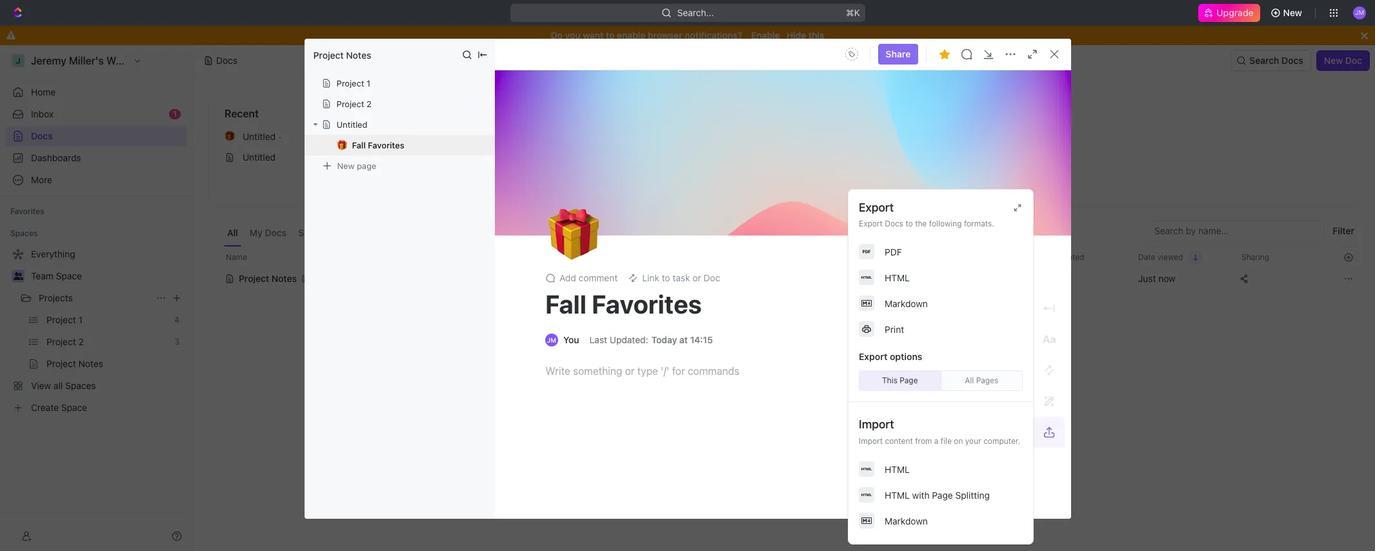 Task type: locate. For each thing, give the bounding box(es) containing it.
1
[[367, 78, 370, 88], [173, 109, 177, 119], [1054, 273, 1058, 284]]

1 horizontal spatial 1
[[367, 78, 370, 88]]

docs link
[[5, 126, 187, 147]]

notes inside 'button'
[[272, 273, 297, 284]]

0 vertical spatial export
[[859, 201, 894, 214]]

print
[[885, 324, 904, 335]]

untitled • down recent
[[243, 131, 282, 142]]

1 horizontal spatial to
[[662, 273, 670, 283]]

tree
[[5, 244, 187, 418]]

fall up the new page
[[352, 140, 366, 150]]

1 horizontal spatial untitled •
[[1017, 131, 1057, 142]]

2 horizontal spatial notes
[[662, 131, 687, 142]]

2 horizontal spatial to
[[906, 219, 913, 228]]

2 vertical spatial to
[[662, 273, 670, 283]]

2 horizontal spatial 1
[[1054, 273, 1058, 284]]

doc
[[1346, 55, 1363, 66], [704, 273, 720, 283]]

table containing project notes
[[208, 247, 1360, 292]]

created by me
[[999, 108, 1070, 119]]

export left the
[[859, 219, 883, 228]]

2 horizontal spatial project notes
[[630, 131, 687, 142]]

from
[[915, 436, 932, 446]]

1 vertical spatial import
[[859, 436, 883, 446]]

2 export from the top
[[859, 219, 883, 228]]

to inside 'dropdown button'
[[662, 273, 670, 283]]

doc down "jm" 'dropdown button'
[[1346, 55, 1363, 66]]

untitled •
[[243, 131, 282, 142], [1017, 131, 1057, 142]]

last updated: today at 14:15
[[590, 334, 713, 345]]

0 horizontal spatial project notes
[[239, 273, 297, 284]]

home link
[[5, 82, 187, 103]]

2 vertical spatial html
[[885, 490, 910, 501]]

dashboards
[[31, 152, 81, 163]]

all button
[[224, 221, 241, 247]]

untitled • for recent
[[243, 131, 282, 142]]

0 horizontal spatial doc
[[704, 273, 720, 283]]

1 export from the top
[[859, 201, 894, 214]]

🎁 button
[[337, 140, 352, 150]]

link
[[642, 273, 660, 283]]

markdown
[[885, 298, 928, 309], [885, 515, 928, 526]]

docs right my
[[265, 227, 287, 238]]

notes
[[346, 49, 371, 60], [662, 131, 687, 142], [272, 273, 297, 284]]

0 vertical spatial jm
[[1355, 9, 1365, 16]]

shared
[[298, 227, 329, 238]]

0 vertical spatial markdown
[[885, 298, 928, 309]]

export docs to the following formats.
[[859, 219, 995, 228]]

🎁
[[225, 132, 235, 141], [999, 132, 1010, 141], [337, 140, 347, 150], [548, 204, 600, 265]]

1 untitled link from the left
[[219, 147, 574, 168]]

formats.
[[964, 219, 995, 228]]

options
[[890, 351, 923, 362]]

tree containing team space
[[5, 244, 187, 418]]

my
[[250, 227, 263, 238]]

created
[[999, 108, 1038, 119]]

to right want at the left top of page
[[606, 30, 615, 41]]

home
[[31, 86, 56, 97]]

html down tags
[[885, 272, 910, 283]]

0 horizontal spatial untitled •
[[243, 131, 282, 142]]

1 date from the left
[[1035, 252, 1052, 262]]

export for export docs to the following formats.
[[859, 219, 883, 228]]

1 vertical spatial notes
[[662, 131, 687, 142]]

my docs button
[[246, 221, 290, 247]]

0 horizontal spatial notes
[[272, 273, 297, 284]]

this
[[882, 376, 898, 385]]

new inside button
[[1324, 55, 1343, 66]]

0 vertical spatial doc
[[1346, 55, 1363, 66]]

1 horizontal spatial notes
[[346, 49, 371, 60]]

0 horizontal spatial date
[[1035, 252, 1052, 262]]

🎁 up the new page
[[337, 140, 347, 150]]

0 vertical spatial import
[[859, 418, 894, 431]]

2 horizontal spatial new
[[1324, 55, 1343, 66]]

user group image
[[13, 272, 23, 280]]

untitled • down created by me
[[1017, 131, 1057, 142]]

2 vertical spatial notes
[[272, 273, 297, 284]]

new doc
[[1324, 55, 1363, 66]]

0 vertical spatial fall
[[352, 140, 366, 150]]

do you want to enable browser notifications? enable hide this
[[551, 30, 825, 41]]

0 horizontal spatial •
[[278, 131, 282, 142]]

1 vertical spatial jm
[[547, 336, 557, 344]]

search docs
[[1250, 55, 1304, 66]]

doc right or
[[704, 273, 720, 283]]

1 vertical spatial project notes
[[630, 131, 687, 142]]

jm left the you
[[547, 336, 557, 344]]

export up pdf
[[859, 201, 894, 214]]

1 horizontal spatial doc
[[1346, 55, 1363, 66]]

import up the content
[[859, 418, 894, 431]]

2 date from the left
[[1139, 252, 1156, 262]]

1 vertical spatial all
[[965, 376, 974, 385]]

1 vertical spatial export
[[859, 219, 883, 228]]

date up nov
[[1035, 252, 1052, 262]]

3 export from the top
[[859, 351, 888, 362]]

new down 🎁 dropdown button
[[337, 160, 355, 171]]

today
[[652, 334, 677, 345]]

0 horizontal spatial 1
[[173, 109, 177, 119]]

2 untitled link from the left
[[994, 147, 1349, 168]]

export for export
[[859, 201, 894, 214]]

0 vertical spatial 1
[[367, 78, 370, 88]]

this
[[809, 30, 825, 41]]

page
[[900, 376, 918, 385], [932, 490, 953, 501]]

1 horizontal spatial untitled link
[[994, 147, 1349, 168]]

table
[[208, 247, 1360, 292]]

0 vertical spatial html
[[885, 272, 910, 283]]

2 vertical spatial export
[[859, 351, 888, 362]]

all for all
[[227, 227, 238, 238]]

docs down "inbox"
[[31, 130, 53, 141]]

untitled
[[337, 119, 368, 130], [243, 131, 276, 142], [1017, 131, 1050, 142], [243, 152, 276, 163], [1017, 152, 1050, 163]]

new inside button
[[1284, 7, 1303, 18]]

link to task or doc
[[642, 273, 720, 283]]

all pages
[[965, 376, 999, 385]]

page right with
[[932, 490, 953, 501]]

project inside 'button'
[[239, 273, 269, 284]]

1 row from the top
[[208, 247, 1360, 268]]

export for export options
[[859, 351, 888, 362]]

1 horizontal spatial date
[[1139, 252, 1156, 262]]

1 horizontal spatial jm
[[1355, 9, 1365, 16]]

html
[[885, 272, 910, 283], [885, 464, 910, 475], [885, 490, 910, 501]]

page right this
[[900, 376, 918, 385]]

project
[[313, 49, 344, 60], [337, 78, 364, 88], [337, 99, 364, 109], [630, 131, 660, 142], [239, 273, 269, 284]]

import left the content
[[859, 436, 883, 446]]

team space
[[31, 270, 82, 281]]

2 markdown from the top
[[885, 515, 928, 526]]

2 • from the left
[[1053, 131, 1057, 142]]

row containing name
[[208, 247, 1360, 268]]

0 horizontal spatial jm
[[547, 336, 557, 344]]

jm up new doc
[[1355, 9, 1365, 16]]

1 untitled • from the left
[[243, 131, 282, 142]]

row containing project notes
[[208, 266, 1360, 292]]

docs right search at the right top of page
[[1282, 55, 1304, 66]]

project notes
[[313, 49, 371, 60], [630, 131, 687, 142], [239, 273, 297, 284]]

2 row from the top
[[208, 266, 1360, 292]]

0 horizontal spatial new
[[337, 160, 355, 171]]

enable
[[617, 30, 646, 41]]

0 horizontal spatial fall
[[352, 140, 366, 150]]

to right link
[[662, 273, 670, 283]]

1 horizontal spatial new
[[1284, 7, 1303, 18]]

markdown down with
[[885, 515, 928, 526]]

0 horizontal spatial untitled link
[[219, 147, 574, 168]]

docs inside button
[[265, 227, 287, 238]]

date up the just
[[1139, 252, 1156, 262]]

column header
[[208, 247, 223, 268]]

0 vertical spatial to
[[606, 30, 615, 41]]

a
[[935, 436, 939, 446]]

🎁 down created at right top
[[999, 132, 1010, 141]]

pdf
[[885, 246, 902, 257]]

import
[[859, 418, 894, 431], [859, 436, 883, 446]]

•
[[278, 131, 282, 142], [1053, 131, 1057, 142]]

0 horizontal spatial page
[[900, 376, 918, 385]]

all left my
[[227, 227, 238, 238]]

or
[[693, 273, 701, 283]]

date inside "button"
[[1139, 252, 1156, 262]]

1 import from the top
[[859, 418, 894, 431]]

1 horizontal spatial •
[[1053, 131, 1057, 142]]

2
[[367, 99, 372, 109]]

just
[[1139, 273, 1156, 284]]

new
[[1284, 7, 1303, 18], [1324, 55, 1343, 66], [337, 160, 355, 171]]

1 vertical spatial 1
[[173, 109, 177, 119]]

search
[[1250, 55, 1280, 66]]

date inside button
[[1035, 252, 1052, 262]]

date viewed
[[1139, 252, 1183, 262]]

html left with
[[885, 490, 910, 501]]

1 vertical spatial new
[[1324, 55, 1343, 66]]

html down the content
[[885, 464, 910, 475]]

you
[[563, 334, 579, 345]]

doc inside button
[[1346, 55, 1363, 66]]

new for new page
[[337, 160, 355, 171]]

export up this
[[859, 351, 888, 362]]

1 vertical spatial doc
[[704, 273, 720, 283]]

2 vertical spatial new
[[337, 160, 355, 171]]

1 inside row
[[1054, 273, 1058, 284]]

row
[[208, 247, 1360, 268], [208, 266, 1360, 292]]

0 vertical spatial new
[[1284, 7, 1303, 18]]

hide
[[787, 30, 806, 41]]

cell
[[208, 267, 223, 290]]

date for date viewed
[[1139, 252, 1156, 262]]

2 vertical spatial 1
[[1054, 273, 1058, 284]]

tab list containing all
[[224, 221, 533, 247]]

fall inside 🎁 fall favorites
[[352, 140, 366, 150]]

docs inside button
[[1282, 55, 1304, 66]]

untitled • for created by me
[[1017, 131, 1057, 142]]

all inside all button
[[227, 227, 238, 238]]

docs left the
[[885, 219, 904, 228]]

to
[[606, 30, 615, 41], [906, 219, 913, 228], [662, 273, 670, 283]]

markdown up print
[[885, 298, 928, 309]]

docs for my docs
[[265, 227, 287, 238]]

1 horizontal spatial all
[[965, 376, 974, 385]]

1 vertical spatial markdown
[[885, 515, 928, 526]]

1 inside sidebar navigation
[[173, 109, 177, 119]]

docs for export docs to the following formats.
[[885, 219, 904, 228]]

1 • from the left
[[278, 131, 282, 142]]

1 horizontal spatial project notes
[[313, 49, 371, 60]]

task
[[673, 273, 690, 283]]

html with page splitting
[[885, 490, 990, 501]]

1 vertical spatial html
[[885, 464, 910, 475]]

tab list
[[224, 221, 533, 247]]

fall
[[352, 140, 366, 150], [545, 289, 587, 319]]

nov 1
[[1035, 273, 1058, 284]]

2 vertical spatial project notes
[[239, 273, 297, 284]]

0 horizontal spatial all
[[227, 227, 238, 238]]

0 vertical spatial all
[[227, 227, 238, 238]]

all
[[227, 227, 238, 238], [965, 376, 974, 385]]

1 vertical spatial page
[[932, 490, 953, 501]]

2 untitled • from the left
[[1017, 131, 1057, 142]]

fall down add
[[545, 289, 587, 319]]

all left pages
[[965, 376, 974, 385]]

⌘k
[[846, 7, 860, 18]]

1 vertical spatial fall
[[545, 289, 587, 319]]

to left the
[[906, 219, 913, 228]]

new right search docs
[[1324, 55, 1343, 66]]

favorites inside 🎁 fall favorites
[[368, 140, 404, 150]]

new up search docs
[[1284, 7, 1303, 18]]



Task type: vqa. For each thing, say whether or not it's contained in the screenshot.
Doc inside the Button
yes



Task type: describe. For each thing, give the bounding box(es) containing it.
🎁 inside 🎁 fall favorites
[[337, 140, 347, 150]]

🎁 up add
[[548, 204, 600, 265]]

updated:
[[610, 334, 648, 345]]

jm inside 'dropdown button'
[[1355, 9, 1365, 16]]

now
[[1159, 273, 1176, 284]]

project notes inside project notes link
[[630, 131, 687, 142]]

new for new
[[1284, 7, 1303, 18]]

upgrade link
[[1199, 4, 1260, 22]]

0 horizontal spatial to
[[606, 30, 615, 41]]

name
[[226, 252, 247, 262]]

browser
[[648, 30, 683, 41]]

14:15
[[690, 334, 713, 345]]

dropdown menu image
[[842, 44, 863, 65]]

docs inside 'link'
[[31, 130, 53, 141]]

import import content from a file on your computer.
[[859, 418, 1021, 446]]

me
[[1055, 108, 1070, 119]]

on
[[954, 436, 963, 446]]

my docs
[[250, 227, 287, 238]]

projects link
[[39, 288, 151, 309]]

🎁 down recent
[[225, 132, 235, 141]]

3 html from the top
[[885, 490, 910, 501]]

you
[[565, 30, 581, 41]]

sidebar navigation
[[0, 45, 193, 551]]

docs for search docs
[[1282, 55, 1304, 66]]

0 vertical spatial notes
[[346, 49, 371, 60]]

untitled link for recent
[[219, 147, 574, 168]]

search docs button
[[1232, 50, 1311, 71]]

just now
[[1139, 273, 1176, 284]]

1 markdown from the top
[[885, 298, 928, 309]]

1 for nov 1
[[1054, 273, 1058, 284]]

want
[[583, 30, 604, 41]]

1 horizontal spatial fall
[[545, 289, 587, 319]]

spaces
[[10, 228, 38, 238]]

sharing
[[1242, 252, 1270, 262]]

0 vertical spatial project notes
[[313, 49, 371, 60]]

export options
[[859, 351, 923, 362]]

search...
[[677, 7, 714, 18]]

tags
[[886, 252, 903, 262]]

1 vertical spatial to
[[906, 219, 913, 228]]

team space link
[[31, 266, 185, 287]]

file
[[941, 436, 952, 446]]

jm button
[[1350, 3, 1370, 23]]

date updated
[[1035, 252, 1085, 262]]

viewed
[[1158, 252, 1183, 262]]

project notes button
[[225, 266, 741, 292]]

• for recent
[[278, 131, 282, 142]]

notifications?
[[685, 30, 743, 41]]

recent
[[225, 108, 259, 119]]

upgrade
[[1217, 7, 1254, 18]]

docs up recent
[[216, 55, 238, 66]]

2 import from the top
[[859, 436, 883, 446]]

nov
[[1035, 273, 1052, 284]]

with
[[912, 490, 930, 501]]

untitled link for created by me
[[994, 147, 1349, 168]]

projects
[[39, 292, 73, 303]]

tree inside sidebar navigation
[[5, 244, 187, 418]]

doc inside 'dropdown button'
[[704, 273, 720, 283]]

1 for project 1
[[367, 78, 370, 88]]

space
[[56, 270, 82, 281]]

by
[[1041, 108, 1053, 119]]

1 horizontal spatial page
[[932, 490, 953, 501]]

following
[[929, 219, 962, 228]]

date for date updated
[[1035, 252, 1052, 262]]

link to task or doc button
[[623, 269, 726, 287]]

shared button
[[295, 221, 332, 247]]

fall favorites
[[545, 289, 702, 319]]

favorites inside button
[[10, 207, 44, 216]]

add
[[560, 273, 576, 283]]

this page
[[882, 376, 918, 385]]

new page
[[337, 160, 376, 171]]

page
[[357, 160, 376, 171]]

0 vertical spatial page
[[900, 376, 918, 385]]

favorites button
[[5, 204, 50, 219]]

enable
[[751, 30, 780, 41]]

your
[[966, 436, 982, 446]]

archived
[[492, 227, 530, 238]]

Search by name... text field
[[1155, 221, 1318, 241]]

all for all pages
[[965, 376, 974, 385]]

date viewed button
[[1131, 247, 1203, 267]]

• for created by me
[[1053, 131, 1057, 142]]

1 html from the top
[[885, 272, 910, 283]]

at
[[680, 334, 688, 345]]

comment
[[579, 273, 618, 283]]

-
[[886, 273, 890, 284]]

date updated button
[[1028, 247, 1093, 267]]

dashboards link
[[5, 148, 187, 168]]

new button
[[1266, 3, 1310, 23]]

pages
[[976, 376, 999, 385]]

new for new doc
[[1324, 55, 1343, 66]]

project 2
[[337, 99, 372, 109]]

new doc button
[[1317, 50, 1370, 71]]

2 html from the top
[[885, 464, 910, 475]]

last
[[590, 334, 607, 345]]

project notes link
[[607, 127, 962, 147]]

add comment
[[560, 273, 618, 283]]

computer.
[[984, 436, 1021, 446]]

content
[[885, 436, 913, 446]]

the
[[915, 219, 927, 228]]

project notes inside "project notes" 'button'
[[239, 273, 297, 284]]

updated
[[1055, 252, 1085, 262]]

do
[[551, 30, 563, 41]]

splitting
[[956, 490, 990, 501]]

share
[[886, 48, 911, 59]]



